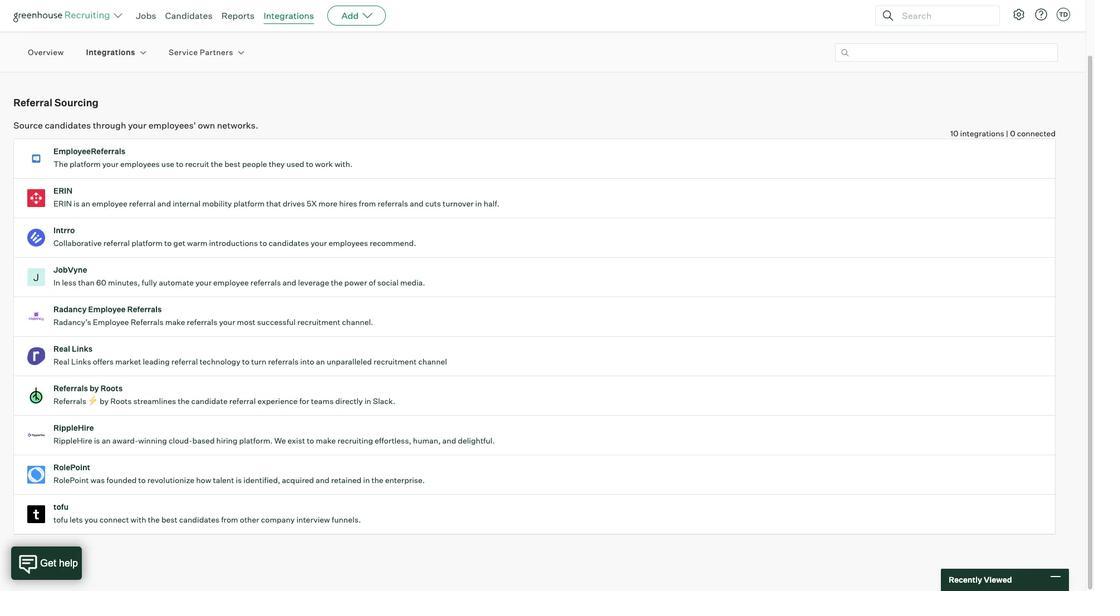 Task type: vqa. For each thing, say whether or not it's contained in the screenshot.
THE UNDERLINE within the Underline 'checkbox item'
no



Task type: describe. For each thing, give the bounding box(es) containing it.
candidates
[[165, 10, 213, 21]]

that
[[266, 199, 281, 208]]

less
[[62, 278, 76, 288]]

use
[[161, 159, 174, 169]]

company
[[261, 515, 295, 525]]

winning
[[138, 436, 167, 446]]

an for based
[[102, 436, 111, 446]]

in inside erin erin is an employee referral and internal mobility platform that drives 5x more hires from referrals and cuts turnover in half.
[[476, 199, 482, 208]]

rolepoint rolepoint was founded to revolutionize how talent is identified, acquired and retained in the enterprise.
[[53, 463, 425, 485]]

referrals inside the jobvyne in less than 60 minutes, fully automate your employee referrals and leverage the power of social media.
[[251, 278, 281, 288]]

best inside the employeereferrals the platform your employees use to recruit the best people they used to work with.
[[225, 159, 241, 169]]

channel.
[[342, 318, 373, 327]]

overview
[[28, 48, 64, 57]]

make inside 'ripplehire ripplehire is an award-winning cloud-based hiring platform. we exist to make recruiting effortless, human, and delightful.'
[[316, 436, 336, 446]]

overview link
[[28, 47, 64, 58]]

revolutionize
[[147, 476, 195, 485]]

the inside tofu tofu lets you connect with the best candidates from other company interview funnels.
[[148, 515, 160, 525]]

1 horizontal spatial integrations
[[264, 10, 314, 21]]

td button
[[1055, 6, 1073, 23]]

delightful.
[[458, 436, 495, 446]]

mobility
[[202, 199, 232, 208]]

5x
[[307, 199, 317, 208]]

referral sourcing
[[13, 96, 99, 109]]

in inside rolepoint rolepoint was founded to revolutionize how talent is identified, acquired and retained in the enterprise.
[[363, 476, 370, 485]]

social
[[378, 278, 399, 288]]

with.
[[335, 159, 353, 169]]

the inside referrals by roots referrals ⚡ by roots streamlines the candidate referral experience for teams directly in slack.
[[178, 397, 190, 406]]

the inside rolepoint rolepoint was founded to revolutionize how talent is identified, acquired and retained in the enterprise.
[[372, 476, 384, 485]]

hiring
[[216, 436, 238, 446]]

people
[[242, 159, 267, 169]]

|
[[1007, 129, 1009, 138]]

technology
[[200, 357, 241, 367]]

cuts
[[425, 199, 441, 208]]

get
[[173, 239, 185, 248]]

lets
[[70, 515, 83, 525]]

to inside rolepoint rolepoint was founded to revolutionize how talent is identified, acquired and retained in the enterprise.
[[138, 476, 146, 485]]

offers
[[93, 357, 114, 367]]

the
[[53, 159, 68, 169]]

1 real from the top
[[53, 344, 70, 354]]

turnover
[[443, 199, 474, 208]]

make inside radancy employee referrals radancy's employee referrals make referrals your most successful recruitment channel.
[[165, 318, 185, 327]]

j
[[33, 271, 39, 284]]

collaborative
[[53, 239, 102, 248]]

jobvyne in less than 60 minutes, fully automate your employee referrals and leverage the power of social media.
[[53, 265, 425, 288]]

1 rolepoint from the top
[[53, 463, 90, 473]]

employees inside the employeereferrals the platform your employees use to recruit the best people they used to work with.
[[120, 159, 160, 169]]

directly
[[335, 397, 363, 406]]

referrals inside erin erin is an employee referral and internal mobility platform that drives 5x more hires from referrals and cuts turnover in half.
[[378, 199, 408, 208]]

1 vertical spatial links
[[71, 357, 91, 367]]

service partners
[[169, 48, 233, 57]]

jobs
[[136, 10, 156, 21]]

intrro collaborative referral platform to get warm introductions to candidates your employees recommend.
[[53, 226, 416, 248]]

slack.
[[373, 397, 396, 406]]

unparalleled
[[327, 357, 372, 367]]

1 horizontal spatial by
[[100, 397, 109, 406]]

recently
[[949, 576, 983, 585]]

radancy employee referrals radancy's employee referrals make referrals your most successful recruitment channel.
[[53, 305, 373, 327]]

your inside radancy employee referrals radancy's employee referrals make referrals your most successful recruitment channel.
[[219, 318, 235, 327]]

partners
[[200, 48, 233, 57]]

human,
[[413, 436, 441, 446]]

10 integrations | 0 connected
[[951, 129, 1056, 138]]

introductions
[[209, 239, 258, 248]]

is for erin
[[74, 199, 80, 208]]

and inside the jobvyne in less than 60 minutes, fully automate your employee referrals and leverage the power of social media.
[[283, 278, 297, 288]]

referrals by roots referrals ⚡ by roots streamlines the candidate referral experience for teams directly in slack.
[[53, 384, 396, 406]]

teams
[[311, 397, 334, 406]]

to left get at the left of page
[[164, 239, 172, 248]]

intrro
[[53, 226, 75, 235]]

is for ripplehire
[[94, 436, 100, 446]]

1 ripplehire from the top
[[53, 423, 94, 433]]

based
[[192, 436, 215, 446]]

your inside the jobvyne in less than 60 minutes, fully automate your employee referrals and leverage the power of social media.
[[195, 278, 212, 288]]

networks.
[[217, 120, 258, 131]]

recruit
[[185, 159, 209, 169]]

own
[[198, 120, 215, 131]]

configure image
[[1013, 8, 1026, 21]]

than
[[78, 278, 95, 288]]

minutes,
[[108, 278, 140, 288]]

and inside 'ripplehire ripplehire is an award-winning cloud-based hiring platform. we exist to make recruiting effortless, human, and delightful.'
[[443, 436, 456, 446]]

most
[[237, 318, 256, 327]]

interview
[[297, 515, 330, 525]]

exist
[[288, 436, 305, 446]]

an for internal
[[81, 199, 90, 208]]

source candidates through your employees' own networks.
[[13, 120, 258, 131]]

your inside intrro collaborative referral platform to get warm introductions to candidates your employees recommend.
[[311, 239, 327, 248]]

referral inside real links real links offers market leading referral technology to turn referrals into an unparalleled recruitment channel
[[172, 357, 198, 367]]

referral inside intrro collaborative referral platform to get warm introductions to candidates your employees recommend.
[[103, 239, 130, 248]]

employee inside erin erin is an employee referral and internal mobility platform that drives 5x more hires from referrals and cuts turnover in half.
[[92, 199, 127, 208]]

platform.
[[239, 436, 273, 446]]

for
[[300, 397, 309, 406]]

channel
[[418, 357, 447, 367]]

employees inside intrro collaborative referral platform to get warm introductions to candidates your employees recommend.
[[329, 239, 368, 248]]

successful
[[257, 318, 296, 327]]

the inside the jobvyne in less than 60 minutes, fully automate your employee referrals and leverage the power of social media.
[[331, 278, 343, 288]]

retained
[[331, 476, 362, 485]]

integrations
[[961, 129, 1005, 138]]

to right introductions
[[260, 239, 267, 248]]

0 vertical spatial links
[[72, 344, 93, 354]]

tofu tofu lets you connect with the best candidates from other company interview funnels.
[[53, 503, 361, 525]]

turn
[[251, 357, 266, 367]]

talent
[[213, 476, 234, 485]]

⚡
[[88, 397, 98, 406]]

is inside rolepoint rolepoint was founded to revolutionize how talent is identified, acquired and retained in the enterprise.
[[236, 476, 242, 485]]

2 rolepoint from the top
[[53, 476, 89, 485]]

internal
[[173, 199, 201, 208]]

your inside the employeereferrals the platform your employees use to recruit the best people they used to work with.
[[102, 159, 119, 169]]

more
[[319, 199, 338, 208]]

in
[[53, 278, 60, 288]]

service partners link
[[169, 47, 233, 58]]

1 vertical spatial integrations
[[86, 48, 135, 57]]

candidates inside tofu tofu lets you connect with the best candidates from other company interview funnels.
[[179, 515, 220, 525]]

2 real from the top
[[53, 357, 70, 367]]



Task type: locate. For each thing, give the bounding box(es) containing it.
0 horizontal spatial recruitment
[[297, 318, 341, 327]]

1 vertical spatial real
[[53, 357, 70, 367]]

to right use
[[176, 159, 184, 169]]

2 tofu from the top
[[53, 515, 68, 525]]

candidates down how
[[179, 515, 220, 525]]

is up intrro
[[74, 199, 80, 208]]

1 vertical spatial make
[[316, 436, 336, 446]]

1 horizontal spatial candidates
[[179, 515, 220, 525]]

2 vertical spatial in
[[363, 476, 370, 485]]

1 vertical spatial integrations link
[[86, 47, 135, 58]]

referral right leading at the bottom
[[172, 357, 198, 367]]

td button
[[1057, 8, 1071, 21]]

1 vertical spatial tofu
[[53, 515, 68, 525]]

to inside 'ripplehire ripplehire is an award-winning cloud-based hiring platform. we exist to make recruiting effortless, human, and delightful.'
[[307, 436, 314, 446]]

to right the exist
[[307, 436, 314, 446]]

1 vertical spatial candidates
[[269, 239, 309, 248]]

employee down "60"
[[88, 305, 126, 314]]

2 horizontal spatial platform
[[234, 199, 265, 208]]

platform left get at the left of page
[[132, 239, 163, 248]]

work
[[315, 159, 333, 169]]

1 vertical spatial platform
[[234, 199, 265, 208]]

best left people
[[225, 159, 241, 169]]

your right automate
[[195, 278, 212, 288]]

1 vertical spatial employees
[[329, 239, 368, 248]]

employee up radancy employee referrals radancy's employee referrals make referrals your most successful recruitment channel.
[[213, 278, 249, 288]]

0 vertical spatial employee
[[92, 199, 127, 208]]

real links real links offers market leading referral technology to turn referrals into an unparalleled recruitment channel
[[53, 344, 447, 367]]

hires
[[339, 199, 357, 208]]

0 vertical spatial roots
[[101, 384, 123, 393]]

0 vertical spatial platform
[[70, 159, 101, 169]]

experience
[[258, 397, 298, 406]]

rolepoint
[[53, 463, 90, 473], [53, 476, 89, 485]]

power
[[345, 278, 367, 288]]

1 vertical spatial in
[[365, 397, 371, 406]]

1 horizontal spatial an
[[102, 436, 111, 446]]

0 vertical spatial by
[[90, 384, 99, 393]]

to left turn
[[242, 357, 250, 367]]

platform inside intrro collaborative referral platform to get warm introductions to candidates your employees recommend.
[[132, 239, 163, 248]]

from inside tofu tofu lets you connect with the best candidates from other company interview funnels.
[[221, 515, 238, 525]]

1 horizontal spatial employees
[[329, 239, 368, 248]]

referrals left into
[[268, 357, 299, 367]]

effortless,
[[375, 436, 412, 446]]

1 vertical spatial is
[[94, 436, 100, 446]]

recruitment left channel
[[374, 357, 417, 367]]

1 vertical spatial best
[[161, 515, 178, 525]]

employees down hires
[[329, 239, 368, 248]]

jobvyne
[[53, 265, 87, 275]]

recruitment inside real links real links offers market leading referral technology to turn referrals into an unparalleled recruitment channel
[[374, 357, 417, 367]]

0 vertical spatial make
[[165, 318, 185, 327]]

the left candidate
[[178, 397, 190, 406]]

in left half.
[[476, 199, 482, 208]]

by right ⚡
[[100, 397, 109, 406]]

the right with
[[148, 515, 160, 525]]

employeereferrals the platform your employees use to recruit the best people they used to work with.
[[53, 147, 353, 169]]

employeereferrals
[[53, 147, 125, 156]]

and left leverage
[[283, 278, 297, 288]]

award-
[[112, 436, 138, 446]]

0 horizontal spatial candidates
[[45, 120, 91, 131]]

0 vertical spatial employee
[[88, 305, 126, 314]]

recruitment inside radancy employee referrals radancy's employee referrals make referrals your most successful recruitment channel.
[[297, 318, 341, 327]]

0 horizontal spatial make
[[165, 318, 185, 327]]

1 vertical spatial employee
[[213, 278, 249, 288]]

and left internal
[[157, 199, 171, 208]]

erin
[[53, 186, 73, 196], [53, 199, 72, 208]]

reports link
[[222, 10, 255, 21]]

the right recruit at the left top of page
[[211, 159, 223, 169]]

an up collaborative
[[81, 199, 90, 208]]

by up ⚡
[[90, 384, 99, 393]]

referrals up successful
[[251, 278, 281, 288]]

0 horizontal spatial best
[[161, 515, 178, 525]]

is inside 'ripplehire ripplehire is an award-winning cloud-based hiring platform. we exist to make recruiting effortless, human, and delightful.'
[[94, 436, 100, 446]]

1 vertical spatial by
[[100, 397, 109, 406]]

founded
[[106, 476, 137, 485]]

leverage
[[298, 278, 329, 288]]

1 vertical spatial roots
[[110, 397, 132, 406]]

0 vertical spatial an
[[81, 199, 90, 208]]

0 vertical spatial is
[[74, 199, 80, 208]]

was
[[90, 476, 105, 485]]

and inside rolepoint rolepoint was founded to revolutionize how talent is identified, acquired and retained in the enterprise.
[[316, 476, 330, 485]]

2 horizontal spatial an
[[316, 357, 325, 367]]

1 vertical spatial employee
[[93, 318, 129, 327]]

with
[[131, 515, 146, 525]]

your up leverage
[[311, 239, 327, 248]]

1 vertical spatial an
[[316, 357, 325, 367]]

real
[[53, 344, 70, 354], [53, 357, 70, 367]]

platform
[[70, 159, 101, 169], [234, 199, 265, 208], [132, 239, 163, 248]]

1 vertical spatial recruitment
[[374, 357, 417, 367]]

candidates link
[[165, 10, 213, 21]]

best right with
[[161, 515, 178, 525]]

enterprise.
[[385, 476, 425, 485]]

roots right ⚡
[[110, 397, 132, 406]]

2 vertical spatial is
[[236, 476, 242, 485]]

warm
[[187, 239, 207, 248]]

employee up collaborative
[[92, 199, 127, 208]]

rolepoint left was
[[53, 476, 89, 485]]

td
[[1060, 11, 1069, 18]]

ripplehire ripplehire is an award-winning cloud-based hiring platform. we exist to make recruiting effortless, human, and delightful.
[[53, 423, 495, 446]]

1 vertical spatial from
[[221, 515, 238, 525]]

0 vertical spatial employees
[[120, 159, 160, 169]]

platform inside erin erin is an employee referral and internal mobility platform that drives 5x more hires from referrals and cuts turnover in half.
[[234, 199, 265, 208]]

0 horizontal spatial is
[[74, 199, 80, 208]]

erin erin is an employee referral and internal mobility platform that drives 5x more hires from referrals and cuts turnover in half.
[[53, 186, 500, 208]]

recruitment left channel.
[[297, 318, 341, 327]]

2 vertical spatial platform
[[132, 239, 163, 248]]

tofu
[[53, 503, 69, 512], [53, 515, 68, 525]]

to right founded
[[138, 476, 146, 485]]

source
[[13, 120, 43, 131]]

referral
[[13, 96, 52, 109]]

platform inside the employeereferrals the platform your employees use to recruit the best people they used to work with.
[[70, 159, 101, 169]]

service
[[169, 48, 198, 57]]

drives
[[283, 199, 305, 208]]

of
[[369, 278, 376, 288]]

employee inside the jobvyne in less than 60 minutes, fully automate your employee referrals and leverage the power of social media.
[[213, 278, 249, 288]]

media.
[[400, 278, 425, 288]]

1 horizontal spatial best
[[225, 159, 241, 169]]

acquired
[[282, 476, 314, 485]]

1 erin from the top
[[53, 186, 73, 196]]

referrals inside radancy employee referrals radancy's employee referrals make referrals your most successful recruitment channel.
[[187, 318, 217, 327]]

through
[[93, 120, 126, 131]]

the left power
[[331, 278, 343, 288]]

from inside erin erin is an employee referral and internal mobility platform that drives 5x more hires from referrals and cuts turnover in half.
[[359, 199, 376, 208]]

1 horizontal spatial recruitment
[[374, 357, 417, 367]]

used
[[287, 159, 304, 169]]

an
[[81, 199, 90, 208], [316, 357, 325, 367], [102, 436, 111, 446]]

market
[[115, 357, 141, 367]]

make down automate
[[165, 318, 185, 327]]

2 ripplehire from the top
[[53, 436, 92, 446]]

an left award-
[[102, 436, 111, 446]]

0 horizontal spatial platform
[[70, 159, 101, 169]]

an inside real links real links offers market leading referral technology to turn referrals into an unparalleled recruitment channel
[[316, 357, 325, 367]]

best
[[225, 159, 241, 169], [161, 515, 178, 525]]

referrals
[[127, 305, 162, 314], [131, 318, 164, 327], [53, 384, 88, 393], [53, 397, 86, 406]]

radancy's
[[53, 318, 91, 327]]

0 vertical spatial in
[[476, 199, 482, 208]]

referral inside referrals by roots referrals ⚡ by roots streamlines the candidate referral experience for teams directly in slack.
[[229, 397, 256, 406]]

an inside erin erin is an employee referral and internal mobility platform that drives 5x more hires from referrals and cuts turnover in half.
[[81, 199, 90, 208]]

1 vertical spatial erin
[[53, 199, 72, 208]]

in inside referrals by roots referrals ⚡ by roots streamlines the candidate referral experience for teams directly in slack.
[[365, 397, 371, 406]]

cloud-
[[169, 436, 192, 446]]

they
[[269, 159, 285, 169]]

referrals
[[378, 199, 408, 208], [251, 278, 281, 288], [187, 318, 217, 327], [268, 357, 299, 367]]

to right used
[[306, 159, 314, 169]]

employees left use
[[120, 159, 160, 169]]

how
[[196, 476, 211, 485]]

best inside tofu tofu lets you connect with the best candidates from other company interview funnels.
[[161, 515, 178, 525]]

and right human,
[[443, 436, 456, 446]]

your
[[128, 120, 147, 131], [102, 159, 119, 169], [311, 239, 327, 248], [195, 278, 212, 288], [219, 318, 235, 327]]

erin up intrro
[[53, 199, 72, 208]]

make left recruiting
[[316, 436, 336, 446]]

rolepoint up lets
[[53, 463, 90, 473]]

1 tofu from the top
[[53, 503, 69, 512]]

is
[[74, 199, 80, 208], [94, 436, 100, 446], [236, 476, 242, 485]]

links left offers
[[71, 357, 91, 367]]

reports
[[222, 10, 255, 21]]

0 horizontal spatial employee
[[92, 199, 127, 208]]

candidates inside intrro collaborative referral platform to get warm introductions to candidates your employees recommend.
[[269, 239, 309, 248]]

1 horizontal spatial from
[[359, 199, 376, 208]]

from
[[359, 199, 376, 208], [221, 515, 238, 525]]

from right hires
[[359, 199, 376, 208]]

in right retained
[[363, 476, 370, 485]]

2 erin from the top
[[53, 199, 72, 208]]

0 horizontal spatial integrations link
[[86, 47, 135, 58]]

half.
[[484, 199, 500, 208]]

is left award-
[[94, 436, 100, 446]]

0 vertical spatial tofu
[[53, 503, 69, 512]]

the inside the employeereferrals the platform your employees use to recruit the best people they used to work with.
[[211, 159, 223, 169]]

referral inside erin erin is an employee referral and internal mobility platform that drives 5x more hires from referrals and cuts turnover in half.
[[129, 199, 156, 208]]

recruitment
[[297, 318, 341, 327], [374, 357, 417, 367]]

links
[[72, 344, 93, 354], [71, 357, 91, 367]]

0 vertical spatial candidates
[[45, 120, 91, 131]]

and left retained
[[316, 476, 330, 485]]

add button
[[328, 6, 386, 26]]

1 horizontal spatial employee
[[213, 278, 249, 288]]

employees'
[[149, 120, 196, 131]]

2 vertical spatial candidates
[[179, 515, 220, 525]]

viewed
[[984, 576, 1013, 585]]

by
[[90, 384, 99, 393], [100, 397, 109, 406]]

platform left the that
[[234, 199, 265, 208]]

your down employeereferrals
[[102, 159, 119, 169]]

platform down employeereferrals
[[70, 159, 101, 169]]

Search text field
[[900, 8, 990, 24]]

erin down the the
[[53, 186, 73, 196]]

0 horizontal spatial an
[[81, 199, 90, 208]]

referrals up technology
[[187, 318, 217, 327]]

other
[[240, 515, 259, 525]]

the
[[211, 159, 223, 169], [331, 278, 343, 288], [178, 397, 190, 406], [372, 476, 384, 485], [148, 515, 160, 525]]

0 horizontal spatial employees
[[120, 159, 160, 169]]

from left "other"
[[221, 515, 238, 525]]

candidates down sourcing
[[45, 120, 91, 131]]

is inside erin erin is an employee referral and internal mobility platform that drives 5x more hires from referrals and cuts turnover in half.
[[74, 199, 80, 208]]

an right into
[[316, 357, 325, 367]]

1 horizontal spatial is
[[94, 436, 100, 446]]

the left enterprise.
[[372, 476, 384, 485]]

0 vertical spatial ripplehire
[[53, 423, 94, 433]]

employee right radancy's
[[93, 318, 129, 327]]

your left the most
[[219, 318, 235, 327]]

0 vertical spatial erin
[[53, 186, 73, 196]]

0 vertical spatial real
[[53, 344, 70, 354]]

10
[[951, 129, 959, 138]]

2 horizontal spatial candidates
[[269, 239, 309, 248]]

0 horizontal spatial by
[[90, 384, 99, 393]]

referral
[[129, 199, 156, 208], [103, 239, 130, 248], [172, 357, 198, 367], [229, 397, 256, 406]]

in left slack.
[[365, 397, 371, 406]]

into
[[300, 357, 314, 367]]

1 horizontal spatial make
[[316, 436, 336, 446]]

0 horizontal spatial integrations
[[86, 48, 135, 57]]

1 vertical spatial ripplehire
[[53, 436, 92, 446]]

0 vertical spatial best
[[225, 159, 241, 169]]

an inside 'ripplehire ripplehire is an award-winning cloud-based hiring platform. we exist to make recruiting effortless, human, and delightful.'
[[102, 436, 111, 446]]

0 vertical spatial rolepoint
[[53, 463, 90, 473]]

2 vertical spatial an
[[102, 436, 111, 446]]

referral right candidate
[[229, 397, 256, 406]]

0 horizontal spatial from
[[221, 515, 238, 525]]

recommend.
[[370, 239, 416, 248]]

your right through
[[128, 120, 147, 131]]

to inside real links real links offers market leading referral technology to turn referrals into an unparalleled recruitment channel
[[242, 357, 250, 367]]

candidate
[[191, 397, 228, 406]]

links down radancy's
[[72, 344, 93, 354]]

None text field
[[836, 43, 1058, 62]]

and left cuts
[[410, 199, 424, 208]]

referral left internal
[[129, 199, 156, 208]]

roots down offers
[[101, 384, 123, 393]]

connect
[[100, 515, 129, 525]]

0 vertical spatial recruitment
[[297, 318, 341, 327]]

0 vertical spatial integrations link
[[264, 10, 314, 21]]

1 horizontal spatial integrations link
[[264, 10, 314, 21]]

2 horizontal spatial is
[[236, 476, 242, 485]]

0 vertical spatial integrations
[[264, 10, 314, 21]]

0 vertical spatial from
[[359, 199, 376, 208]]

1 horizontal spatial platform
[[132, 239, 163, 248]]

fully
[[142, 278, 157, 288]]

60
[[96, 278, 106, 288]]

leading
[[143, 357, 170, 367]]

referrals up recommend.
[[378, 199, 408, 208]]

0
[[1011, 129, 1016, 138]]

referrals inside real links real links offers market leading referral technology to turn referrals into an unparalleled recruitment channel
[[268, 357, 299, 367]]

greenhouse recruiting image
[[13, 9, 114, 22]]

we
[[274, 436, 286, 446]]

and
[[157, 199, 171, 208], [410, 199, 424, 208], [283, 278, 297, 288], [443, 436, 456, 446], [316, 476, 330, 485]]

ripplehire
[[53, 423, 94, 433], [53, 436, 92, 446]]

referral right collaborative
[[103, 239, 130, 248]]

candidates down drives
[[269, 239, 309, 248]]

1 vertical spatial rolepoint
[[53, 476, 89, 485]]

is right talent
[[236, 476, 242, 485]]

employee
[[92, 199, 127, 208], [213, 278, 249, 288]]



